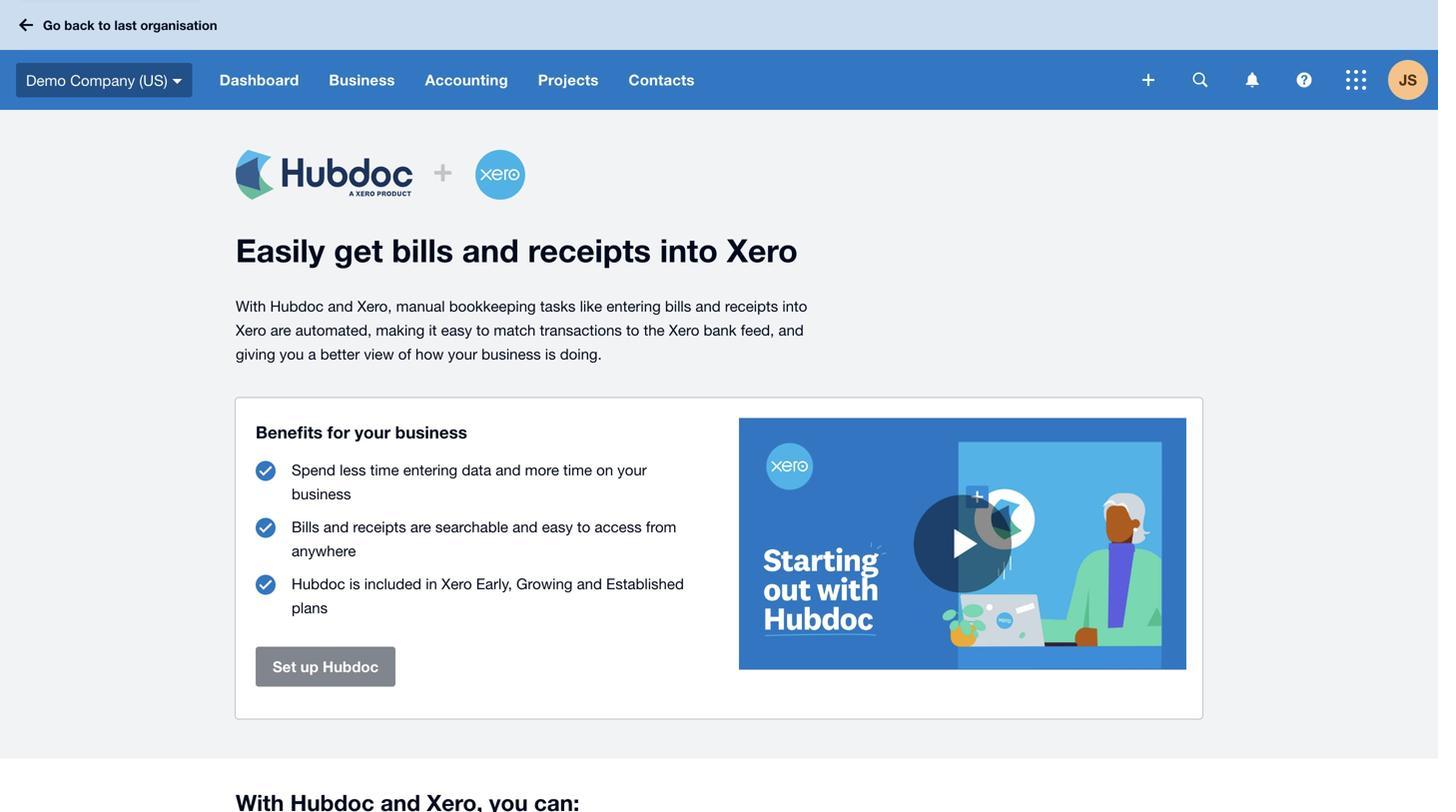 Task type: locate. For each thing, give the bounding box(es) containing it.
giving
[[236, 345, 275, 363]]

projects button
[[523, 50, 614, 110]]

0 vertical spatial receipts
[[528, 231, 651, 269]]

and right growing
[[577, 575, 602, 592]]

set
[[273, 658, 296, 676]]

bills right like
[[665, 297, 692, 315]]

tasks
[[540, 297, 576, 315]]

you
[[280, 345, 304, 363]]

1 vertical spatial easy
[[542, 518, 573, 535]]

0 horizontal spatial easy
[[441, 321, 472, 339]]

of
[[398, 345, 411, 363]]

business button
[[314, 50, 410, 110]]

entering
[[607, 297, 661, 315], [403, 461, 458, 479]]

xero
[[727, 231, 798, 269], [236, 321, 266, 339], [669, 321, 700, 339], [442, 575, 472, 592]]

business down the match
[[482, 345, 541, 363]]

with
[[236, 297, 266, 315]]

hubdoc up automated,
[[270, 297, 324, 315]]

dashboard link
[[205, 50, 314, 110]]

banner
[[0, 0, 1439, 110]]

hubdoc inside the hubdoc is included in xero early, growing and established plans
[[292, 575, 345, 592]]

and up bookkeeping
[[462, 231, 519, 269]]

0 vertical spatial entering
[[607, 297, 661, 315]]

1 horizontal spatial time
[[563, 461, 592, 479]]

how
[[416, 345, 444, 363]]

receipts
[[528, 231, 651, 269], [725, 297, 778, 315], [353, 518, 406, 535]]

is
[[545, 345, 556, 363], [349, 575, 360, 592]]

bookkeeping
[[449, 297, 536, 315]]

0 horizontal spatial into
[[660, 231, 718, 269]]

1 horizontal spatial easy
[[542, 518, 573, 535]]

0 vertical spatial business
[[482, 345, 541, 363]]

are left searchable
[[410, 518, 431, 535]]

2 time from the left
[[563, 461, 592, 479]]

your right on
[[618, 461, 647, 479]]

time
[[370, 461, 399, 479], [563, 461, 592, 479]]

into
[[660, 231, 718, 269], [783, 297, 808, 315]]

to left access
[[577, 518, 591, 535]]

manual
[[396, 297, 445, 315]]

receipts up like
[[528, 231, 651, 269]]

1 vertical spatial business
[[395, 422, 467, 442]]

0 horizontal spatial time
[[370, 461, 399, 479]]

access
[[595, 518, 642, 535]]

are
[[270, 321, 291, 339], [410, 518, 431, 535]]

to inside bills and receipts are searchable and easy to access from anywhere
[[577, 518, 591, 535]]

is left doing.
[[545, 345, 556, 363]]

and up bank
[[696, 297, 721, 315]]

1 vertical spatial bills
[[665, 297, 692, 315]]

svg image
[[19, 18, 33, 31], [1246, 72, 1259, 87], [1297, 72, 1312, 87], [173, 79, 183, 84]]

and
[[462, 231, 519, 269], [328, 297, 353, 315], [696, 297, 721, 315], [779, 321, 804, 339], [496, 461, 521, 479], [324, 518, 349, 535], [513, 518, 538, 535], [577, 575, 602, 592]]

growing
[[517, 575, 573, 592]]

data
[[462, 461, 492, 479]]

and inside the hubdoc is included in xero early, growing and established plans
[[577, 575, 602, 592]]

benefits
[[256, 422, 323, 442]]

1 time from the left
[[370, 461, 399, 479]]

your
[[448, 345, 477, 363], [355, 422, 391, 442], [618, 461, 647, 479]]

to left last
[[98, 17, 111, 33]]

1 horizontal spatial business
[[395, 422, 467, 442]]

contacts button
[[614, 50, 710, 110]]

0 horizontal spatial are
[[270, 321, 291, 339]]

hubdoc inside button
[[323, 658, 379, 676]]

hubdoc up plans
[[292, 575, 345, 592]]

business inside spend less time entering data and more time on your business
[[292, 485, 351, 502]]

and inside spend less time entering data and more time on your business
[[496, 461, 521, 479]]

established
[[606, 575, 684, 592]]

are inside bills and receipts are searchable and easy to access from anywhere
[[410, 518, 431, 535]]

0 horizontal spatial entering
[[403, 461, 458, 479]]

receipts up feed,
[[725, 297, 778, 315]]

1 vertical spatial is
[[349, 575, 360, 592]]

hubdoc + xero image
[[236, 150, 525, 200]]

easy
[[441, 321, 472, 339], [542, 518, 573, 535]]

0 vertical spatial easy
[[441, 321, 472, 339]]

view
[[364, 345, 394, 363]]

is inside with hubdoc and xero, manual bookkeeping tasks like entering bills and receipts into xero are automated, making it easy to match transactions to the xero bank feed, and giving you a better view of how your business is doing.
[[545, 345, 556, 363]]

0 vertical spatial is
[[545, 345, 556, 363]]

1 horizontal spatial bills
[[665, 297, 692, 315]]

time left on
[[563, 461, 592, 479]]

2 vertical spatial receipts
[[353, 518, 406, 535]]

spend less time entering data and more time on your business
[[292, 461, 647, 502]]

0 horizontal spatial bills
[[392, 231, 453, 269]]

receipts up included on the bottom of page
[[353, 518, 406, 535]]

2 horizontal spatial business
[[482, 345, 541, 363]]

0 horizontal spatial business
[[292, 485, 351, 502]]

bank
[[704, 321, 737, 339]]

is left included on the bottom of page
[[349, 575, 360, 592]]

easily get bills and receipts into xero
[[236, 231, 798, 269]]

easy up growing
[[542, 518, 573, 535]]

bills up manual
[[392, 231, 453, 269]]

for
[[327, 422, 350, 442]]

easy right it
[[441, 321, 472, 339]]

bills
[[392, 231, 453, 269], [665, 297, 692, 315]]

xero right in
[[442, 575, 472, 592]]

to inside go back to last organisation link
[[98, 17, 111, 33]]

time right less
[[370, 461, 399, 479]]

1 vertical spatial are
[[410, 518, 431, 535]]

it
[[429, 321, 437, 339]]

2 horizontal spatial svg image
[[1347, 70, 1367, 90]]

receipts inside with hubdoc and xero, manual bookkeeping tasks like entering bills and receipts into xero are automated, making it easy to match transactions to the xero bank feed, and giving you a better view of how your business is doing.
[[725, 297, 778, 315]]

1 vertical spatial into
[[783, 297, 808, 315]]

hubdoc right up
[[323, 658, 379, 676]]

your right how
[[448, 345, 477, 363]]

1 vertical spatial your
[[355, 422, 391, 442]]

1 horizontal spatial receipts
[[528, 231, 651, 269]]

bills
[[292, 518, 319, 535]]

better
[[320, 345, 360, 363]]

business
[[482, 345, 541, 363], [395, 422, 467, 442], [292, 485, 351, 502]]

2 horizontal spatial your
[[618, 461, 647, 479]]

bills inside with hubdoc and xero, manual bookkeeping tasks like entering bills and receipts into xero are automated, making it easy to match transactions to the xero bank feed, and giving you a better view of how your business is doing.
[[665, 297, 692, 315]]

1 horizontal spatial into
[[783, 297, 808, 315]]

to
[[98, 17, 111, 33], [476, 321, 490, 339], [626, 321, 640, 339], [577, 518, 591, 535]]

is inside the hubdoc is included in xero early, growing and established plans
[[349, 575, 360, 592]]

2 vertical spatial hubdoc
[[323, 658, 379, 676]]

1 horizontal spatial is
[[545, 345, 556, 363]]

1 vertical spatial hubdoc
[[292, 575, 345, 592]]

hubdoc
[[270, 297, 324, 315], [292, 575, 345, 592], [323, 658, 379, 676]]

0 vertical spatial hubdoc
[[270, 297, 324, 315]]

go back to last organisation link
[[12, 7, 229, 43]]

2 vertical spatial your
[[618, 461, 647, 479]]

making
[[376, 321, 425, 339]]

entering up the
[[607, 297, 661, 315]]

banner containing dashboard
[[0, 0, 1439, 110]]

0 vertical spatial are
[[270, 321, 291, 339]]

from
[[646, 518, 677, 535]]

go
[[43, 17, 61, 33]]

1 horizontal spatial entering
[[607, 297, 661, 315]]

your inside spend less time entering data and more time on your business
[[618, 461, 647, 479]]

2 vertical spatial business
[[292, 485, 351, 502]]

entering left "data"
[[403, 461, 458, 479]]

dashboard
[[219, 71, 299, 89]]

hubdoc is included in xero early, growing and established plans
[[292, 575, 684, 616]]

get
[[334, 231, 383, 269]]

1 vertical spatial receipts
[[725, 297, 778, 315]]

0 horizontal spatial is
[[349, 575, 360, 592]]

are up you on the top of the page
[[270, 321, 291, 339]]

and right "data"
[[496, 461, 521, 479]]

0 vertical spatial your
[[448, 345, 477, 363]]

0 vertical spatial bills
[[392, 231, 453, 269]]

(us)
[[139, 71, 168, 89]]

easily
[[236, 231, 325, 269]]

transactions
[[540, 321, 622, 339]]

2 horizontal spatial receipts
[[725, 297, 778, 315]]

svg image
[[1347, 70, 1367, 90], [1193, 72, 1208, 87], [1143, 74, 1155, 86]]

like
[[580, 297, 602, 315]]

1 horizontal spatial your
[[448, 345, 477, 363]]

1 horizontal spatial are
[[410, 518, 431, 535]]

business down spend
[[292, 485, 351, 502]]

business up "data"
[[395, 422, 467, 442]]

plans
[[292, 599, 328, 616]]

0 horizontal spatial receipts
[[353, 518, 406, 535]]

your right for
[[355, 422, 391, 442]]

1 vertical spatial entering
[[403, 461, 458, 479]]

svg image inside go back to last organisation link
[[19, 18, 33, 31]]

and up anywhere
[[324, 518, 349, 535]]

contacts
[[629, 71, 695, 89]]

demo company (us) button
[[0, 50, 205, 110]]

accounting
[[425, 71, 508, 89]]



Task type: vqa. For each thing, say whether or not it's contained in the screenshot.
date to the right
no



Task type: describe. For each thing, give the bounding box(es) containing it.
0 vertical spatial into
[[660, 231, 718, 269]]

xero right the
[[669, 321, 700, 339]]

set up hubdoc button
[[256, 647, 396, 687]]

demo
[[26, 71, 66, 89]]

svg image inside demo company (us) popup button
[[173, 79, 183, 84]]

1 horizontal spatial svg image
[[1193, 72, 1208, 87]]

bills and receipts are searchable and easy to access from anywhere
[[292, 518, 677, 559]]

receipts inside bills and receipts are searchable and easy to access from anywhere
[[353, 518, 406, 535]]

feed,
[[741, 321, 775, 339]]

your inside with hubdoc and xero, manual bookkeeping tasks like entering bills and receipts into xero are automated, making it easy to match transactions to the xero bank feed, and giving you a better view of how your business is doing.
[[448, 345, 477, 363]]

more
[[525, 461, 559, 479]]

back
[[64, 17, 95, 33]]

on
[[596, 461, 613, 479]]

0 horizontal spatial your
[[355, 422, 391, 442]]

early,
[[476, 575, 512, 592]]

0 horizontal spatial svg image
[[1143, 74, 1155, 86]]

xero down the with
[[236, 321, 266, 339]]

to left the
[[626, 321, 640, 339]]

entering inside with hubdoc and xero, manual bookkeeping tasks like entering bills and receipts into xero are automated, making it easy to match transactions to the xero bank feed, and giving you a better view of how your business is doing.
[[607, 297, 661, 315]]

js button
[[1389, 50, 1439, 110]]

organisation
[[140, 17, 217, 33]]

demo company (us)
[[26, 71, 168, 89]]

business
[[329, 71, 395, 89]]

projects
[[538, 71, 599, 89]]

spend
[[292, 461, 336, 479]]

up
[[300, 658, 319, 676]]

a
[[308, 345, 316, 363]]

and up automated,
[[328, 297, 353, 315]]

go back to last organisation
[[43, 17, 217, 33]]

match
[[494, 321, 536, 339]]

hubdoc inside with hubdoc and xero, manual bookkeeping tasks like entering bills and receipts into xero are automated, making it easy to match transactions to the xero bank feed, and giving you a better view of how your business is doing.
[[270, 297, 324, 315]]

last
[[114, 17, 137, 33]]

easy inside bills and receipts are searchable and easy to access from anywhere
[[542, 518, 573, 535]]

less
[[340, 461, 366, 479]]

into inside with hubdoc and xero, manual bookkeeping tasks like entering bills and receipts into xero are automated, making it easy to match transactions to the xero bank feed, and giving you a better view of how your business is doing.
[[783, 297, 808, 315]]

are inside with hubdoc and xero, manual bookkeeping tasks like entering bills and receipts into xero are automated, making it easy to match transactions to the xero bank feed, and giving you a better view of how your business is doing.
[[270, 321, 291, 339]]

and right feed,
[[779, 321, 804, 339]]

with hubdoc and xero, manual bookkeeping tasks like entering bills and receipts into xero are automated, making it easy to match transactions to the xero bank feed, and giving you a better view of how your business is doing.
[[236, 297, 808, 363]]

the
[[644, 321, 665, 339]]

accounting button
[[410, 50, 523, 110]]

searchable
[[435, 518, 508, 535]]

entering inside spend less time entering data and more time on your business
[[403, 461, 458, 479]]

to down bookkeeping
[[476, 321, 490, 339]]

xero inside the hubdoc is included in xero early, growing and established plans
[[442, 575, 472, 592]]

included
[[364, 575, 422, 592]]

js
[[1400, 71, 1418, 89]]

doing.
[[560, 345, 602, 363]]

business inside with hubdoc and xero, manual bookkeeping tasks like entering bills and receipts into xero are automated, making it easy to match transactions to the xero bank feed, and giving you a better view of how your business is doing.
[[482, 345, 541, 363]]

benefits for your business
[[256, 422, 467, 442]]

and right searchable
[[513, 518, 538, 535]]

automated,
[[295, 321, 372, 339]]

easy inside with hubdoc and xero, manual bookkeeping tasks like entering bills and receipts into xero are automated, making it easy to match transactions to the xero bank feed, and giving you a better view of how your business is doing.
[[441, 321, 472, 339]]

xero,
[[357, 297, 392, 315]]

company
[[70, 71, 135, 89]]

xero up feed,
[[727, 231, 798, 269]]

anywhere
[[292, 542, 356, 559]]

in
[[426, 575, 437, 592]]

set up hubdoc
[[273, 658, 379, 676]]



